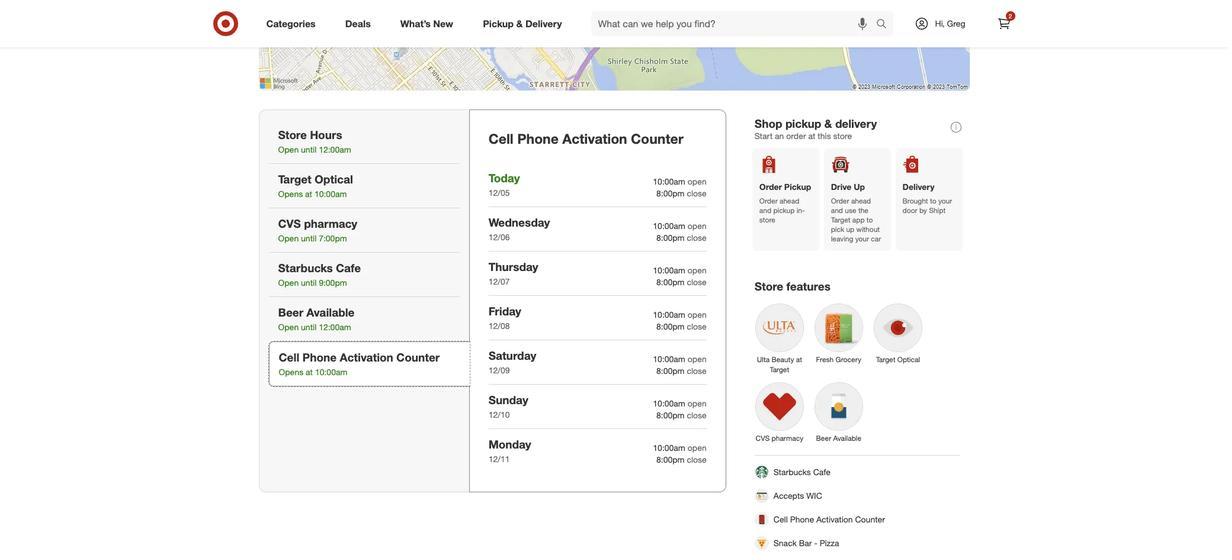 Task type: locate. For each thing, give the bounding box(es) containing it.
1 vertical spatial cell phone activation counter
[[774, 515, 885, 525]]

bar
[[799, 539, 812, 549]]

open for wednesday
[[688, 221, 707, 231]]

up
[[854, 182, 865, 192]]

0 vertical spatial starbucks
[[278, 261, 333, 275]]

6 8:00pm from the top
[[656, 410, 685, 421]]

0 vertical spatial to
[[930, 197, 936, 206]]

1 8:00pm from the top
[[656, 188, 685, 198]]

close for friday
[[687, 322, 707, 332]]

what's new link
[[390, 11, 468, 37]]

1 ahead from the left
[[780, 197, 799, 206]]

0 horizontal spatial cell phone activation counter
[[489, 130, 683, 147]]

new
[[433, 18, 453, 29]]

grocery
[[836, 355, 862, 364]]

12:00am down the hours
[[319, 145, 351, 155]]

1 horizontal spatial your
[[938, 197, 952, 206]]

open inside 'starbucks cafe open until 9:00pm'
[[278, 278, 299, 288]]

until down the hours
[[301, 145, 317, 155]]

10:00am for monday
[[653, 443, 685, 453]]

optical for target optical opens at 10:00am
[[315, 172, 353, 186]]

-
[[814, 539, 818, 549]]

4 close from the top
[[687, 322, 707, 332]]

4 open from the top
[[688, 310, 707, 320]]

8:00pm
[[656, 188, 685, 198], [656, 233, 685, 243], [656, 277, 685, 287], [656, 322, 685, 332], [656, 366, 685, 376], [656, 410, 685, 421], [656, 455, 685, 465]]

1 vertical spatial delivery
[[903, 182, 935, 192]]

open inside beer available open until 12:00am
[[278, 322, 299, 332]]

12:00am for beer available
[[319, 322, 351, 332]]

3 10:00am open 8:00pm close from the top
[[653, 265, 707, 287]]

store left the hours
[[278, 128, 307, 142]]

1 vertical spatial 12:00am
[[319, 322, 351, 332]]

1 horizontal spatial pharmacy
[[772, 434, 803, 443]]

order inside 'drive up order ahead and use the target app to pick up without leaving your car'
[[831, 197, 849, 206]]

1 open from the top
[[688, 176, 707, 187]]

10:00am for friday
[[653, 310, 685, 320]]

0 horizontal spatial starbucks
[[278, 261, 333, 275]]

order for order pickup
[[759, 197, 778, 206]]

1 vertical spatial pharmacy
[[772, 434, 803, 443]]

7 8:00pm from the top
[[656, 455, 685, 465]]

beer
[[278, 306, 303, 319], [816, 434, 831, 443]]

1 horizontal spatial available
[[833, 434, 861, 443]]

0 horizontal spatial delivery
[[525, 18, 562, 29]]

7 close from the top
[[687, 455, 707, 465]]

0 vertical spatial phone
[[517, 130, 559, 147]]

0 vertical spatial optical
[[315, 172, 353, 186]]

until inside beer available open until 12:00am
[[301, 322, 317, 332]]

beer down 'starbucks cafe open until 9:00pm'
[[278, 306, 303, 319]]

phone down beer available open until 12:00am
[[302, 351, 337, 364]]

1 vertical spatial starbucks
[[774, 468, 811, 478]]

0 horizontal spatial phone
[[302, 351, 337, 364]]

7 open from the top
[[688, 443, 707, 453]]

ahead up the on the right of page
[[851, 197, 871, 206]]

pickup up order
[[786, 117, 821, 130]]

beer for beer available
[[816, 434, 831, 443]]

ahead inside 'drive up order ahead and use the target app to pick up without leaving your car'
[[851, 197, 871, 206]]

cell phone activation counter
[[489, 130, 683, 147], [774, 515, 885, 525]]

cafe up wic
[[813, 468, 831, 478]]

pickup
[[483, 18, 514, 29], [784, 182, 811, 192]]

pickup inside order pickup order ahead and pickup in- store
[[773, 206, 795, 215]]

0 horizontal spatial cafe
[[336, 261, 361, 275]]

open for beer available
[[278, 322, 299, 332]]

search button
[[871, 11, 899, 39]]

7 10:00am open 8:00pm close from the top
[[653, 443, 707, 465]]

10:00am
[[653, 176, 685, 187], [315, 189, 347, 199], [653, 221, 685, 231], [653, 265, 685, 275], [653, 310, 685, 320], [653, 354, 685, 364], [315, 367, 347, 377], [653, 399, 685, 409], [653, 443, 685, 453]]

pharmacy up 7:00pm at the top left of the page
[[304, 217, 357, 230]]

store
[[833, 131, 852, 141], [759, 216, 776, 225]]

1 vertical spatial cvs
[[756, 434, 770, 443]]

1 horizontal spatial pickup
[[784, 182, 811, 192]]

0 vertical spatial your
[[938, 197, 952, 206]]

until inside store hours open until 12:00am
[[301, 145, 317, 155]]

2 vertical spatial counter
[[855, 515, 885, 525]]

order
[[759, 182, 782, 192], [759, 197, 778, 206], [831, 197, 849, 206]]

phone up "today"
[[517, 130, 559, 147]]

phone inside cell phone activation counter opens at 10:00am
[[302, 351, 337, 364]]

10:00am open 8:00pm close for today
[[653, 176, 707, 198]]

1 horizontal spatial store
[[755, 280, 783, 293]]

3 until from the top
[[301, 278, 317, 288]]

0 horizontal spatial beer
[[278, 306, 303, 319]]

your down without
[[855, 235, 869, 244]]

to up without
[[867, 216, 873, 225]]

10:00am open 8:00pm close for friday
[[653, 310, 707, 332]]

4 10:00am open 8:00pm close from the top
[[653, 310, 707, 332]]

0 horizontal spatial cvs
[[278, 217, 301, 230]]

1 horizontal spatial optical
[[897, 355, 920, 364]]

12/08
[[489, 321, 510, 331]]

1 vertical spatial to
[[867, 216, 873, 225]]

0 horizontal spatial ahead
[[780, 197, 799, 206]]

0 horizontal spatial to
[[867, 216, 873, 225]]

10:00am open 8:00pm close for saturday
[[653, 354, 707, 376]]

cvs for cvs pharmacy open until 7:00pm
[[278, 217, 301, 230]]

4 until from the top
[[301, 322, 317, 332]]

2 10:00am open 8:00pm close from the top
[[653, 221, 707, 243]]

10:00am open 8:00pm close for wednesday
[[653, 221, 707, 243]]

1 horizontal spatial cvs
[[756, 434, 770, 443]]

cvs inside the cvs pharmacy open until 7:00pm
[[278, 217, 301, 230]]

by
[[919, 206, 927, 215]]

ahead up in-
[[780, 197, 799, 206]]

starbucks up 'accepts'
[[774, 468, 811, 478]]

12:00am for store hours
[[319, 145, 351, 155]]

0 vertical spatial pickup
[[483, 18, 514, 29]]

order pickup order ahead and pickup in- store
[[759, 182, 811, 225]]

opens
[[278, 189, 303, 199], [279, 367, 303, 377]]

1 horizontal spatial counter
[[631, 130, 683, 147]]

0 vertical spatial opens
[[278, 189, 303, 199]]

gateway map image
[[259, 0, 970, 91]]

ahead
[[780, 197, 799, 206], [851, 197, 871, 206]]

cafe for starbucks cafe
[[813, 468, 831, 478]]

shop
[[755, 117, 782, 130]]

2 vertical spatial cell
[[774, 515, 788, 525]]

12/11
[[489, 454, 510, 464]]

until for cvs
[[301, 234, 317, 244]]

beer up starbucks cafe
[[816, 434, 831, 443]]

8:00pm for friday
[[656, 322, 685, 332]]

0 horizontal spatial counter
[[396, 351, 440, 364]]

12:00am inside beer available open until 12:00am
[[319, 322, 351, 332]]

optical for target optical
[[897, 355, 920, 364]]

until inside 'starbucks cafe open until 9:00pm'
[[301, 278, 317, 288]]

ahead for pickup
[[780, 197, 799, 206]]

open for today
[[688, 176, 707, 187]]

1 vertical spatial cafe
[[813, 468, 831, 478]]

0 vertical spatial cell
[[489, 130, 514, 147]]

6 close from the top
[[687, 410, 707, 421]]

and inside 'drive up order ahead and use the target app to pick up without leaving your car'
[[831, 206, 843, 215]]

cell down beer available open until 12:00am
[[279, 351, 299, 364]]

cafe for starbucks cafe open until 9:00pm
[[336, 261, 361, 275]]

open for cvs pharmacy
[[278, 234, 299, 244]]

0 horizontal spatial your
[[855, 235, 869, 244]]

1 vertical spatial cell
[[279, 351, 299, 364]]

1 vertical spatial beer
[[816, 434, 831, 443]]

until for store
[[301, 145, 317, 155]]

0 vertical spatial pharmacy
[[304, 217, 357, 230]]

pharmacy
[[304, 217, 357, 230], [772, 434, 803, 443]]

available inside beer available open until 12:00am
[[307, 306, 355, 319]]

pickup right new on the top left of the page
[[483, 18, 514, 29]]

0 vertical spatial counter
[[631, 130, 683, 147]]

12:00am inside store hours open until 12:00am
[[319, 145, 351, 155]]

activation
[[562, 130, 627, 147], [340, 351, 393, 364], [816, 515, 853, 525]]

0 horizontal spatial cell
[[279, 351, 299, 364]]

1 close from the top
[[687, 188, 707, 198]]

4 8:00pm from the top
[[656, 322, 685, 332]]

1 horizontal spatial delivery
[[903, 182, 935, 192]]

pickup inside shop pickup & delivery start an order at this store
[[786, 117, 821, 130]]

opens up the cvs pharmacy open until 7:00pm
[[278, 189, 303, 199]]

close for saturday
[[687, 366, 707, 376]]

phone up bar
[[790, 515, 814, 525]]

1 horizontal spatial and
[[831, 206, 843, 215]]

store left features
[[755, 280, 783, 293]]

0 vertical spatial pickup
[[786, 117, 821, 130]]

open inside the cvs pharmacy open until 7:00pm
[[278, 234, 299, 244]]

at up the cvs pharmacy open until 7:00pm
[[305, 189, 312, 199]]

0 horizontal spatial available
[[307, 306, 355, 319]]

2 open from the top
[[278, 234, 299, 244]]

0 vertical spatial activation
[[562, 130, 627, 147]]

saturday
[[489, 349, 536, 362]]

at left this
[[808, 131, 816, 141]]

your up shipt
[[938, 197, 952, 206]]

2 8:00pm from the top
[[656, 233, 685, 243]]

to up shipt
[[930, 197, 936, 206]]

store inside order pickup order ahead and pickup in- store
[[759, 216, 776, 225]]

fresh
[[816, 355, 834, 364]]

pickup left in-
[[773, 206, 795, 215]]

12/07
[[489, 277, 510, 287]]

and left in-
[[759, 206, 771, 215]]

open
[[688, 176, 707, 187], [688, 221, 707, 231], [688, 265, 707, 275], [688, 310, 707, 320], [688, 354, 707, 364], [688, 399, 707, 409], [688, 443, 707, 453]]

10:00am for today
[[653, 176, 685, 187]]

your
[[938, 197, 952, 206], [855, 235, 869, 244]]

and for drive
[[831, 206, 843, 215]]

1 horizontal spatial starbucks
[[774, 468, 811, 478]]

close for sunday
[[687, 410, 707, 421]]

2 and from the left
[[831, 206, 843, 215]]

target
[[278, 172, 312, 186], [831, 216, 851, 225], [876, 355, 895, 364], [770, 366, 789, 374]]

6 10:00am open 8:00pm close from the top
[[653, 399, 707, 421]]

5 10:00am open 8:00pm close from the top
[[653, 354, 707, 376]]

up
[[846, 225, 854, 234]]

until inside the cvs pharmacy open until 7:00pm
[[301, 234, 317, 244]]

0 vertical spatial cell phone activation counter
[[489, 130, 683, 147]]

and
[[759, 206, 771, 215], [831, 206, 843, 215]]

categories
[[266, 18, 316, 29]]

3 open from the top
[[278, 278, 299, 288]]

accepts wic
[[774, 491, 822, 501]]

1 10:00am open 8:00pm close from the top
[[653, 176, 707, 198]]

cvs inside 'cvs pharmacy' link
[[756, 434, 770, 443]]

starbucks inside 'starbucks cafe open until 9:00pm'
[[278, 261, 333, 275]]

1 vertical spatial counter
[[396, 351, 440, 364]]

and left use
[[831, 206, 843, 215]]

and inside order pickup order ahead and pickup in- store
[[759, 206, 771, 215]]

0 horizontal spatial activation
[[340, 351, 393, 364]]

5 close from the top
[[687, 366, 707, 376]]

store inside store hours open until 12:00am
[[278, 128, 307, 142]]

counter
[[631, 130, 683, 147], [396, 351, 440, 364], [855, 515, 885, 525]]

1 open from the top
[[278, 145, 299, 155]]

pharmacy inside the cvs pharmacy open until 7:00pm
[[304, 217, 357, 230]]

shipt
[[929, 206, 946, 215]]

0 horizontal spatial pharmacy
[[304, 217, 357, 230]]

pickup up in-
[[784, 182, 811, 192]]

store
[[278, 128, 307, 142], [755, 280, 783, 293]]

2 horizontal spatial cell
[[774, 515, 788, 525]]

open for friday
[[688, 310, 707, 320]]

cvs pharmacy link
[[750, 377, 809, 446]]

cell up "today"
[[489, 130, 514, 147]]

phone
[[517, 130, 559, 147], [302, 351, 337, 364], [790, 515, 814, 525]]

3 8:00pm from the top
[[656, 277, 685, 287]]

store for store hours open until 12:00am
[[278, 128, 307, 142]]

1 vertical spatial activation
[[340, 351, 393, 364]]

features
[[787, 280, 831, 293]]

until left 9:00pm at left
[[301, 278, 317, 288]]

available for beer available open until 12:00am
[[307, 306, 355, 319]]

2 open from the top
[[688, 221, 707, 231]]

optical inside target optical opens at 10:00am
[[315, 172, 353, 186]]

delivery
[[525, 18, 562, 29], [903, 182, 935, 192]]

at inside target optical opens at 10:00am
[[305, 189, 312, 199]]

cafe up 9:00pm at left
[[336, 261, 361, 275]]

1 vertical spatial available
[[833, 434, 861, 443]]

starbucks up 9:00pm at left
[[278, 261, 333, 275]]

friday 12/08
[[489, 304, 521, 331]]

until left 7:00pm at the top left of the page
[[301, 234, 317, 244]]

saturday 12/09
[[489, 349, 536, 376]]

1 vertical spatial pickup
[[773, 206, 795, 215]]

8:00pm for today
[[656, 188, 685, 198]]

0 horizontal spatial and
[[759, 206, 771, 215]]

3 close from the top
[[687, 277, 707, 287]]

1 horizontal spatial &
[[824, 117, 832, 130]]

12:00am
[[319, 145, 351, 155], [319, 322, 351, 332]]

2 horizontal spatial counter
[[855, 515, 885, 525]]

1 vertical spatial optical
[[897, 355, 920, 364]]

target inside 'drive up order ahead and use the target app to pick up without leaving your car'
[[831, 216, 851, 225]]

1 horizontal spatial ahead
[[851, 197, 871, 206]]

until
[[301, 145, 317, 155], [301, 234, 317, 244], [301, 278, 317, 288], [301, 322, 317, 332]]

ulta beauty at target
[[757, 355, 802, 374]]

car
[[871, 235, 881, 244]]

target down store hours open until 12:00am
[[278, 172, 312, 186]]

12/10
[[489, 410, 510, 420]]

10:00am for saturday
[[653, 354, 685, 364]]

10:00am for sunday
[[653, 399, 685, 409]]

4 open from the top
[[278, 322, 299, 332]]

1 until from the top
[[301, 145, 317, 155]]

target up pick
[[831, 216, 851, 225]]

beer available open until 12:00am
[[278, 306, 355, 332]]

cafe
[[336, 261, 361, 275], [813, 468, 831, 478]]

ulta beauty at target link
[[750, 299, 809, 377]]

&
[[516, 18, 523, 29], [824, 117, 832, 130]]

categories link
[[256, 11, 330, 37]]

at down beer available open until 12:00am
[[306, 367, 313, 377]]

1 12:00am from the top
[[319, 145, 351, 155]]

cafe inside 'starbucks cafe open until 9:00pm'
[[336, 261, 361, 275]]

5 8:00pm from the top
[[656, 366, 685, 376]]

2 12:00am from the top
[[319, 322, 351, 332]]

2 close from the top
[[687, 233, 707, 243]]

1 vertical spatial &
[[824, 117, 832, 130]]

0 vertical spatial cafe
[[336, 261, 361, 275]]

1 vertical spatial pickup
[[784, 182, 811, 192]]

at inside shop pickup & delivery start an order at this store
[[808, 131, 816, 141]]

cell inside cell phone activation counter opens at 10:00am
[[279, 351, 299, 364]]

pickup
[[786, 117, 821, 130], [773, 206, 795, 215]]

pickup & delivery
[[483, 18, 562, 29]]

0 vertical spatial cvs
[[278, 217, 301, 230]]

at inside ulta beauty at target
[[796, 355, 802, 364]]

12/06
[[489, 232, 510, 242]]

0 vertical spatial store
[[833, 131, 852, 141]]

open for monday
[[688, 443, 707, 453]]

0 vertical spatial store
[[278, 128, 307, 142]]

6 open from the top
[[688, 399, 707, 409]]

open inside store hours open until 12:00am
[[278, 145, 299, 155]]

0 horizontal spatial store
[[759, 216, 776, 225]]

1 horizontal spatial cell
[[489, 130, 514, 147]]

0 vertical spatial beer
[[278, 306, 303, 319]]

2 horizontal spatial activation
[[816, 515, 853, 525]]

10:00am open 8:00pm close for sunday
[[653, 399, 707, 421]]

1 and from the left
[[759, 206, 771, 215]]

1 vertical spatial store
[[759, 216, 776, 225]]

1 vertical spatial opens
[[279, 367, 303, 377]]

wednesday 12/06
[[489, 216, 550, 242]]

at right beauty
[[796, 355, 802, 364]]

1 horizontal spatial store
[[833, 131, 852, 141]]

2 until from the top
[[301, 234, 317, 244]]

5 open from the top
[[688, 354, 707, 364]]

ahead inside order pickup order ahead and pickup in- store
[[780, 197, 799, 206]]

12:00am up cell phone activation counter opens at 10:00am
[[319, 322, 351, 332]]

open for store hours
[[278, 145, 299, 155]]

3 open from the top
[[688, 265, 707, 275]]

2 vertical spatial activation
[[816, 515, 853, 525]]

starbucks
[[278, 261, 333, 275], [774, 468, 811, 478]]

at
[[808, 131, 816, 141], [305, 189, 312, 199], [796, 355, 802, 364], [306, 367, 313, 377]]

until down 'starbucks cafe open until 9:00pm'
[[301, 322, 317, 332]]

to
[[930, 197, 936, 206], [867, 216, 873, 225]]

1 horizontal spatial activation
[[562, 130, 627, 147]]

1 vertical spatial your
[[855, 235, 869, 244]]

1 horizontal spatial beer
[[816, 434, 831, 443]]

optical
[[315, 172, 353, 186], [897, 355, 920, 364]]

8:00pm for sunday
[[656, 410, 685, 421]]

target down beauty
[[770, 366, 789, 374]]

0 horizontal spatial store
[[278, 128, 307, 142]]

2 vertical spatial phone
[[790, 515, 814, 525]]

1 horizontal spatial cafe
[[813, 468, 831, 478]]

1 horizontal spatial phone
[[517, 130, 559, 147]]

0 vertical spatial delivery
[[525, 18, 562, 29]]

0 vertical spatial available
[[307, 306, 355, 319]]

2 ahead from the left
[[851, 197, 871, 206]]

0 vertical spatial 12:00am
[[319, 145, 351, 155]]

0 horizontal spatial pickup
[[483, 18, 514, 29]]

0 horizontal spatial optical
[[315, 172, 353, 186]]

beer inside beer available open until 12:00am
[[278, 306, 303, 319]]

cell
[[489, 130, 514, 147], [279, 351, 299, 364], [774, 515, 788, 525]]

cell up the "snack"
[[774, 515, 788, 525]]

ahead for up
[[851, 197, 871, 206]]

monday 12/11
[[489, 438, 531, 464]]

opens down beer available open until 12:00am
[[279, 367, 303, 377]]

ulta
[[757, 355, 770, 364]]

8:00pm for wednesday
[[656, 233, 685, 243]]

0 horizontal spatial &
[[516, 18, 523, 29]]

1 vertical spatial phone
[[302, 351, 337, 364]]

what's new
[[400, 18, 453, 29]]

opens inside cell phone activation counter opens at 10:00am
[[279, 367, 303, 377]]

1 horizontal spatial to
[[930, 197, 936, 206]]

1 vertical spatial store
[[755, 280, 783, 293]]

pharmacy up starbucks cafe
[[772, 434, 803, 443]]

until for starbucks
[[301, 278, 317, 288]]



Task type: vqa. For each thing, say whether or not it's contained in the screenshot.


Task type: describe. For each thing, give the bounding box(es) containing it.
the
[[858, 206, 869, 215]]

target right 'grocery'
[[876, 355, 895, 364]]

door
[[903, 206, 918, 215]]

beer available
[[816, 434, 861, 443]]

friday
[[489, 304, 521, 318]]

10:00am open 8:00pm close for thursday
[[653, 265, 707, 287]]

greg
[[947, 18, 965, 28]]

close for today
[[687, 188, 707, 198]]

target inside target optical opens at 10:00am
[[278, 172, 312, 186]]

hi,
[[935, 18, 945, 28]]

7:00pm
[[319, 234, 347, 244]]

8:00pm for saturday
[[656, 366, 685, 376]]

target optical opens at 10:00am
[[278, 172, 353, 199]]

What can we help you find? suggestions appear below search field
[[591, 11, 879, 37]]

this
[[818, 131, 831, 141]]

10:00am inside target optical opens at 10:00am
[[315, 189, 347, 199]]

store for store features
[[755, 280, 783, 293]]

your inside 'drive up order ahead and use the target app to pick up without leaving your car'
[[855, 235, 869, 244]]

drive up order ahead and use the target app to pick up without leaving your car
[[831, 182, 881, 244]]

counter inside cell phone activation counter opens at 10:00am
[[396, 351, 440, 364]]

hi, greg
[[935, 18, 965, 28]]

open for starbucks cafe
[[278, 278, 299, 288]]

pizza
[[820, 539, 839, 549]]

sunday
[[489, 393, 528, 407]]

10:00am open 8:00pm close for monday
[[653, 443, 707, 465]]

open for sunday
[[688, 399, 707, 409]]

cvs pharmacy open until 7:00pm
[[278, 217, 357, 244]]

what's
[[400, 18, 431, 29]]

wic
[[806, 491, 822, 501]]

until for beer
[[301, 322, 317, 332]]

pickup inside order pickup order ahead and pickup in- store
[[784, 182, 811, 192]]

shop pickup & delivery start an order at this store
[[755, 117, 877, 141]]

opens inside target optical opens at 10:00am
[[278, 189, 303, 199]]

& inside shop pickup & delivery start an order at this store
[[824, 117, 832, 130]]

deals link
[[335, 11, 386, 37]]

cell phone activation counter opens at 10:00am
[[279, 351, 440, 377]]

cvs pharmacy
[[756, 434, 803, 443]]

starbucks for starbucks cafe
[[774, 468, 811, 478]]

store features
[[755, 280, 831, 293]]

10:00am for wednesday
[[653, 221, 685, 231]]

at inside cell phone activation counter opens at 10:00am
[[306, 367, 313, 377]]

activation inside cell phone activation counter opens at 10:00am
[[340, 351, 393, 364]]

beauty
[[772, 355, 794, 364]]

target optical link
[[868, 299, 928, 367]]

store capabilities with hours, vertical tabs tab list
[[259, 110, 470, 493]]

deals
[[345, 18, 371, 29]]

your inside delivery brought to your door by shipt
[[938, 197, 952, 206]]

hours
[[310, 128, 342, 142]]

open for thursday
[[688, 265, 707, 275]]

starbucks cafe open until 9:00pm
[[278, 261, 361, 288]]

available for beer available
[[833, 434, 861, 443]]

sunday 12/10
[[489, 393, 528, 420]]

store inside shop pickup & delivery start an order at this store
[[833, 131, 852, 141]]

snack
[[774, 539, 797, 549]]

close for wednesday
[[687, 233, 707, 243]]

today
[[489, 171, 520, 185]]

today 12/05
[[489, 171, 520, 198]]

wednesday
[[489, 216, 550, 229]]

8:00pm for monday
[[656, 455, 685, 465]]

store hours open until 12:00am
[[278, 128, 351, 155]]

cvs for cvs pharmacy
[[756, 434, 770, 443]]

without
[[856, 225, 880, 234]]

thursday
[[489, 260, 538, 274]]

starbucks for starbucks cafe open until 9:00pm
[[278, 261, 333, 275]]

in-
[[797, 206, 805, 215]]

12/09
[[489, 366, 510, 376]]

2
[[1009, 12, 1012, 20]]

close for thursday
[[687, 277, 707, 287]]

pickup & delivery link
[[473, 11, 577, 37]]

1 horizontal spatial cell phone activation counter
[[774, 515, 885, 525]]

10:00am for thursday
[[653, 265, 685, 275]]

to inside delivery brought to your door by shipt
[[930, 197, 936, 206]]

delivery
[[835, 117, 877, 130]]

brought
[[903, 197, 928, 206]]

2 link
[[991, 11, 1017, 37]]

to inside 'drive up order ahead and use the target app to pick up without leaving your car'
[[867, 216, 873, 225]]

open for saturday
[[688, 354, 707, 364]]

close for monday
[[687, 455, 707, 465]]

app
[[852, 216, 865, 225]]

thursday 12/07
[[489, 260, 538, 287]]

starbucks cafe
[[774, 468, 831, 478]]

delivery brought to your door by shipt
[[903, 182, 952, 215]]

use
[[845, 206, 856, 215]]

an
[[775, 131, 784, 141]]

monday
[[489, 438, 531, 451]]

order
[[786, 131, 806, 141]]

0 vertical spatial &
[[516, 18, 523, 29]]

12/05
[[489, 188, 510, 198]]

delivery inside delivery brought to your door by shipt
[[903, 182, 935, 192]]

pharmacy for cvs pharmacy open until 7:00pm
[[304, 217, 357, 230]]

fresh grocery link
[[809, 299, 868, 367]]

accepts
[[774, 491, 804, 501]]

target inside ulta beauty at target
[[770, 366, 789, 374]]

10:00am inside cell phone activation counter opens at 10:00am
[[315, 367, 347, 377]]

search
[[871, 19, 899, 31]]

target optical
[[876, 355, 920, 364]]

2 horizontal spatial phone
[[790, 515, 814, 525]]

and for order
[[759, 206, 771, 215]]

start
[[755, 131, 773, 141]]

pharmacy for cvs pharmacy
[[772, 434, 803, 443]]

beer for beer available open until 12:00am
[[278, 306, 303, 319]]

beer available link
[[809, 377, 868, 446]]

snack bar - pizza
[[774, 539, 839, 549]]

pick
[[831, 225, 844, 234]]

9:00pm
[[319, 278, 347, 288]]

fresh grocery
[[816, 355, 862, 364]]

8:00pm for thursday
[[656, 277, 685, 287]]

drive
[[831, 182, 852, 192]]

leaving
[[831, 235, 853, 244]]

order for drive up
[[831, 197, 849, 206]]



